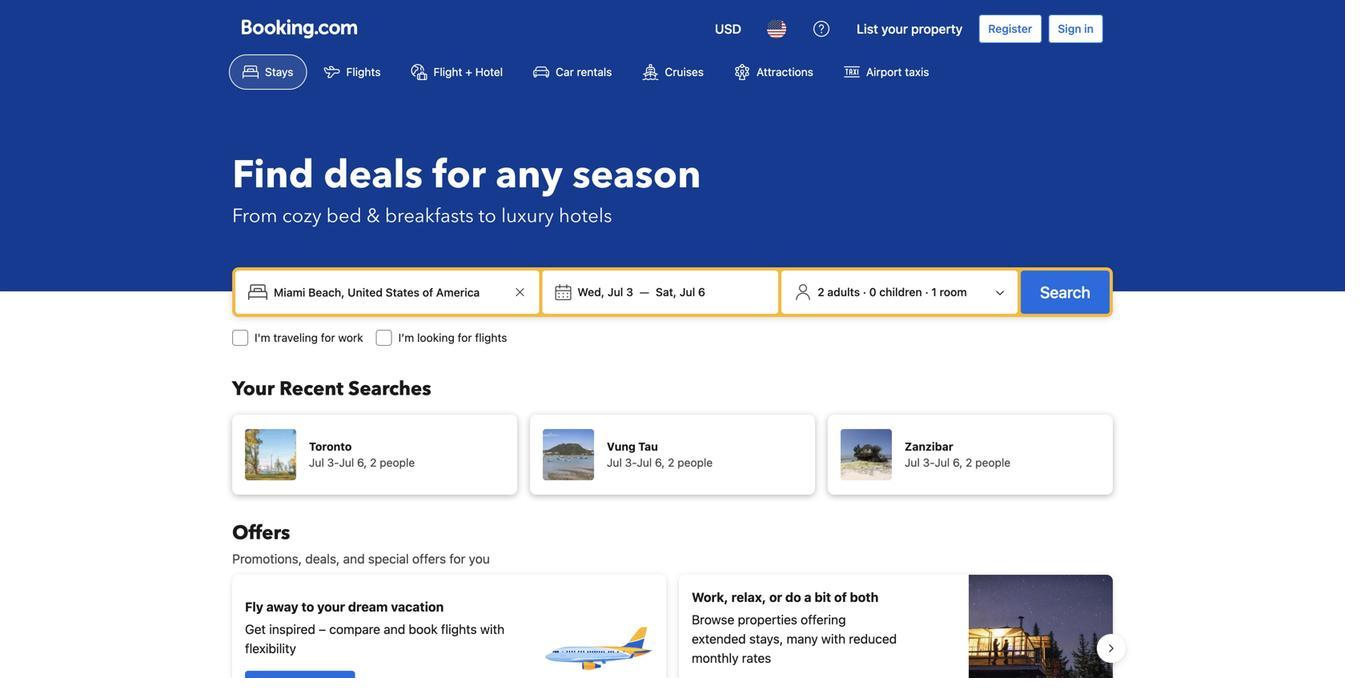 Task type: vqa. For each thing, say whether or not it's contained in the screenshot.
From
yes



Task type: describe. For each thing, give the bounding box(es) containing it.
wed,
[[578, 285, 605, 299]]

flight
[[434, 65, 462, 78]]

stays,
[[749, 631, 783, 647]]

work,
[[692, 590, 729, 605]]

both
[[850, 590, 879, 605]]

find deals for any season from cozy bed & breakfasts to luxury hotels
[[232, 149, 701, 229]]

relax,
[[732, 590, 766, 605]]

you
[[469, 551, 490, 567]]

inspired
[[269, 622, 315, 637]]

tau
[[638, 440, 658, 453]]

zanzibar jul 3-jul 6, 2 people
[[905, 440, 1011, 469]]

&
[[367, 203, 380, 229]]

traveling
[[273, 331, 318, 344]]

i'm traveling for work
[[255, 331, 363, 344]]

+
[[465, 65, 472, 78]]

i'm
[[255, 331, 270, 344]]

taxis
[[905, 65, 929, 78]]

people for toronto jul 3-jul 6, 2 people
[[380, 456, 415, 469]]

dream
[[348, 599, 388, 615]]

2 adults · 0 children · 1 room button
[[788, 277, 1011, 308]]

cozy
[[282, 203, 322, 229]]

offers
[[412, 551, 446, 567]]

for for deals
[[433, 149, 486, 201]]

list
[[857, 21, 878, 36]]

recent
[[280, 376, 344, 402]]

work, relax, or do a bit of both browse properties offering extended stays, many with reduced monthly rates
[[692, 590, 897, 666]]

many
[[787, 631, 818, 647]]

rentals
[[577, 65, 612, 78]]

2 · from the left
[[925, 285, 929, 299]]

flexibility
[[245, 641, 296, 656]]

fly away to your dream vacation get inspired – compare and book flights with flexibility
[[245, 599, 505, 656]]

offers
[[232, 520, 290, 547]]

stays
[[265, 65, 293, 78]]

6
[[698, 285, 706, 299]]

attractions link
[[721, 54, 827, 90]]

usd button
[[705, 10, 751, 48]]

2 inside vung tau jul 3-jul 6, 2 people
[[668, 456, 675, 469]]

1 · from the left
[[863, 285, 867, 299]]

2 inside zanzibar jul 3-jul 6, 2 people
[[966, 456, 973, 469]]

and inside offers promotions, deals, and special offers for you
[[343, 551, 365, 567]]

or
[[769, 590, 782, 605]]

breakfasts
[[385, 203, 474, 229]]

with inside the fly away to your dream vacation get inspired – compare and book flights with flexibility
[[480, 622, 505, 637]]

i'm looking for flights
[[399, 331, 507, 344]]

toronto
[[309, 440, 352, 453]]

a
[[804, 590, 812, 605]]

6, for zanzibar
[[953, 456, 963, 469]]

flights inside the fly away to your dream vacation get inspired – compare and book flights with flexibility
[[441, 622, 477, 637]]

offers promotions, deals, and special offers for you
[[232, 520, 490, 567]]

rates
[[742, 651, 771, 666]]

work
[[338, 331, 363, 344]]

hotels
[[559, 203, 612, 229]]

to inside the fly away to your dream vacation get inspired – compare and book flights with flexibility
[[302, 599, 314, 615]]

3- for toronto
[[327, 456, 339, 469]]

season
[[573, 149, 701, 201]]

2 adults · 0 children · 1 room
[[818, 285, 967, 299]]

sign in link
[[1049, 14, 1104, 43]]

sign
[[1058, 22, 1082, 35]]

0 vertical spatial flights
[[475, 331, 507, 344]]

of
[[834, 590, 847, 605]]

vacation
[[391, 599, 444, 615]]

list your property
[[857, 21, 963, 36]]

people for zanzibar jul 3-jul 6, 2 people
[[976, 456, 1011, 469]]

people inside vung tau jul 3-jul 6, 2 people
[[678, 456, 713, 469]]

looking
[[417, 331, 455, 344]]

car rentals
[[556, 65, 612, 78]]

fly
[[245, 599, 263, 615]]

luxury
[[501, 203, 554, 229]]

0
[[869, 285, 877, 299]]

1
[[932, 285, 937, 299]]

your
[[232, 376, 275, 402]]

list your property link
[[847, 10, 972, 48]]

in
[[1085, 22, 1094, 35]]

airport taxis
[[866, 65, 929, 78]]

room
[[940, 285, 967, 299]]

your inside the fly away to your dream vacation get inspired – compare and book flights with flexibility
[[317, 599, 345, 615]]

cruises
[[665, 65, 704, 78]]

compare
[[329, 622, 380, 637]]

zanzibar
[[905, 440, 954, 453]]

extended
[[692, 631, 746, 647]]

special
[[368, 551, 409, 567]]



Task type: locate. For each thing, give the bounding box(es) containing it.
to right away
[[302, 599, 314, 615]]

car rentals link
[[520, 54, 626, 90]]

0 horizontal spatial 6,
[[357, 456, 367, 469]]

3- down vung
[[625, 456, 637, 469]]

—
[[640, 285, 649, 299]]

browse
[[692, 612, 735, 627]]

3-
[[327, 456, 339, 469], [625, 456, 637, 469], [923, 456, 935, 469]]

your
[[882, 21, 908, 36], [317, 599, 345, 615]]

3- for zanzibar
[[923, 456, 935, 469]]

people inside toronto jul 3-jul 6, 2 people
[[380, 456, 415, 469]]

2 inside dropdown button
[[818, 285, 825, 299]]

–
[[319, 622, 326, 637]]

car
[[556, 65, 574, 78]]

region
[[219, 569, 1126, 678]]

1 vertical spatial flights
[[441, 622, 477, 637]]

stays link
[[229, 54, 307, 90]]

1 vertical spatial and
[[384, 622, 405, 637]]

your right list
[[882, 21, 908, 36]]

0 vertical spatial and
[[343, 551, 365, 567]]

flights
[[475, 331, 507, 344], [441, 622, 477, 637]]

0 horizontal spatial people
[[380, 456, 415, 469]]

and left book
[[384, 622, 405, 637]]

1 vertical spatial to
[[302, 599, 314, 615]]

register link
[[979, 14, 1042, 43]]

bed
[[326, 203, 362, 229]]

for inside find deals for any season from cozy bed & breakfasts to luxury hotels
[[433, 149, 486, 201]]

for left you
[[450, 551, 466, 567]]

properties
[[738, 612, 798, 627]]

·
[[863, 285, 867, 299], [925, 285, 929, 299]]

for right "looking"
[[458, 331, 472, 344]]

flight + hotel link
[[398, 54, 517, 90]]

2 inside toronto jul 3-jul 6, 2 people
[[370, 456, 377, 469]]

for
[[433, 149, 486, 201], [321, 331, 335, 344], [458, 331, 472, 344], [450, 551, 466, 567]]

people inside zanzibar jul 3-jul 6, 2 people
[[976, 456, 1011, 469]]

6, down tau
[[655, 456, 665, 469]]

sat,
[[656, 285, 677, 299]]

Where are you going? field
[[267, 278, 510, 307]]

fly away to your dream vacation image
[[541, 593, 653, 678]]

for up breakfasts at the top of page
[[433, 149, 486, 201]]

3- down toronto
[[327, 456, 339, 469]]

1 vertical spatial your
[[317, 599, 345, 615]]

searches
[[348, 376, 431, 402]]

airport taxis link
[[830, 54, 943, 90]]

for for traveling
[[321, 331, 335, 344]]

flights
[[346, 65, 381, 78]]

1 horizontal spatial with
[[821, 631, 846, 647]]

2 horizontal spatial people
[[976, 456, 1011, 469]]

2 horizontal spatial 3-
[[923, 456, 935, 469]]

3- down zanzibar
[[923, 456, 935, 469]]

vung
[[607, 440, 636, 453]]

from
[[232, 203, 278, 229]]

toronto jul 3-jul 6, 2 people
[[309, 440, 415, 469]]

6,
[[357, 456, 367, 469], [655, 456, 665, 469], [953, 456, 963, 469]]

your up –
[[317, 599, 345, 615]]

bit
[[815, 590, 831, 605]]

1 horizontal spatial 3-
[[625, 456, 637, 469]]

6, for toronto
[[357, 456, 367, 469]]

3- inside vung tau jul 3-jul 6, 2 people
[[625, 456, 637, 469]]

wed, jul 3 button
[[571, 278, 640, 307]]

for inside offers promotions, deals, and special offers for you
[[450, 551, 466, 567]]

for left work
[[321, 331, 335, 344]]

people
[[380, 456, 415, 469], [678, 456, 713, 469], [976, 456, 1011, 469]]

book
[[409, 622, 438, 637]]

2 3- from the left
[[625, 456, 637, 469]]

region containing work, relax, or do a bit of both
[[219, 569, 1126, 678]]

0 horizontal spatial your
[[317, 599, 345, 615]]

0 vertical spatial to
[[479, 203, 496, 229]]

and
[[343, 551, 365, 567], [384, 622, 405, 637]]

i'm
[[399, 331, 414, 344]]

with inside work, relax, or do a bit of both browse properties offering extended stays, many with reduced monthly rates
[[821, 631, 846, 647]]

to inside find deals for any season from cozy bed & breakfasts to luxury hotels
[[479, 203, 496, 229]]

with right book
[[480, 622, 505, 637]]

airport
[[866, 65, 902, 78]]

sat, jul 6 button
[[649, 278, 712, 307]]

vung tau jul 3-jul 6, 2 people
[[607, 440, 713, 469]]

· left '1'
[[925, 285, 929, 299]]

2 people from the left
[[678, 456, 713, 469]]

3
[[626, 285, 633, 299]]

any
[[496, 149, 563, 201]]

1 horizontal spatial to
[[479, 203, 496, 229]]

3 3- from the left
[[923, 456, 935, 469]]

1 6, from the left
[[357, 456, 367, 469]]

booking.com image
[[242, 19, 357, 38]]

3 people from the left
[[976, 456, 1011, 469]]

flights right "looking"
[[475, 331, 507, 344]]

0 horizontal spatial to
[[302, 599, 314, 615]]

flight + hotel
[[434, 65, 503, 78]]

sign in
[[1058, 22, 1094, 35]]

1 people from the left
[[380, 456, 415, 469]]

away
[[266, 599, 298, 615]]

2
[[818, 285, 825, 299], [370, 456, 377, 469], [668, 456, 675, 469], [966, 456, 973, 469]]

0 horizontal spatial ·
[[863, 285, 867, 299]]

2 6, from the left
[[655, 456, 665, 469]]

do
[[786, 590, 801, 605]]

your recent searches
[[232, 376, 431, 402]]

with down offering
[[821, 631, 846, 647]]

with
[[480, 622, 505, 637], [821, 631, 846, 647]]

and right "deals,"
[[343, 551, 365, 567]]

for for looking
[[458, 331, 472, 344]]

6, down the searches
[[357, 456, 367, 469]]

6, inside toronto jul 3-jul 6, 2 people
[[357, 456, 367, 469]]

register
[[988, 22, 1033, 35]]

flights link
[[310, 54, 394, 90]]

search
[[1040, 283, 1091, 302]]

property
[[911, 21, 963, 36]]

a photo of a couple standing in front of a cabin in a forest at night image
[[969, 575, 1113, 678]]

3- inside toronto jul 3-jul 6, 2 people
[[327, 456, 339, 469]]

monthly
[[692, 651, 739, 666]]

offering
[[801, 612, 846, 627]]

attractions
[[757, 65, 814, 78]]

search button
[[1021, 271, 1110, 314]]

6, down zanzibar
[[953, 456, 963, 469]]

adults
[[828, 285, 860, 299]]

jul
[[608, 285, 623, 299], [680, 285, 695, 299], [309, 456, 324, 469], [339, 456, 354, 469], [607, 456, 622, 469], [637, 456, 652, 469], [905, 456, 920, 469], [935, 456, 950, 469]]

2 horizontal spatial 6,
[[953, 456, 963, 469]]

to left "luxury"
[[479, 203, 496, 229]]

to
[[479, 203, 496, 229], [302, 599, 314, 615]]

1 horizontal spatial your
[[882, 21, 908, 36]]

wed, jul 3 — sat, jul 6
[[578, 285, 706, 299]]

usd
[[715, 21, 742, 36]]

hotel
[[475, 65, 503, 78]]

children
[[880, 285, 922, 299]]

6, inside zanzibar jul 3-jul 6, 2 people
[[953, 456, 963, 469]]

0 vertical spatial your
[[882, 21, 908, 36]]

1 horizontal spatial ·
[[925, 285, 929, 299]]

· left 0
[[863, 285, 867, 299]]

flights right book
[[441, 622, 477, 637]]

0 horizontal spatial and
[[343, 551, 365, 567]]

1 horizontal spatial and
[[384, 622, 405, 637]]

0 horizontal spatial 3-
[[327, 456, 339, 469]]

find
[[232, 149, 314, 201]]

1 horizontal spatial people
[[678, 456, 713, 469]]

3- inside zanzibar jul 3-jul 6, 2 people
[[923, 456, 935, 469]]

get
[[245, 622, 266, 637]]

and inside the fly away to your dream vacation get inspired – compare and book flights with flexibility
[[384, 622, 405, 637]]

3 6, from the left
[[953, 456, 963, 469]]

0 horizontal spatial with
[[480, 622, 505, 637]]

1 3- from the left
[[327, 456, 339, 469]]

deals,
[[305, 551, 340, 567]]

reduced
[[849, 631, 897, 647]]

1 horizontal spatial 6,
[[655, 456, 665, 469]]

deals
[[324, 149, 423, 201]]

6, inside vung tau jul 3-jul 6, 2 people
[[655, 456, 665, 469]]



